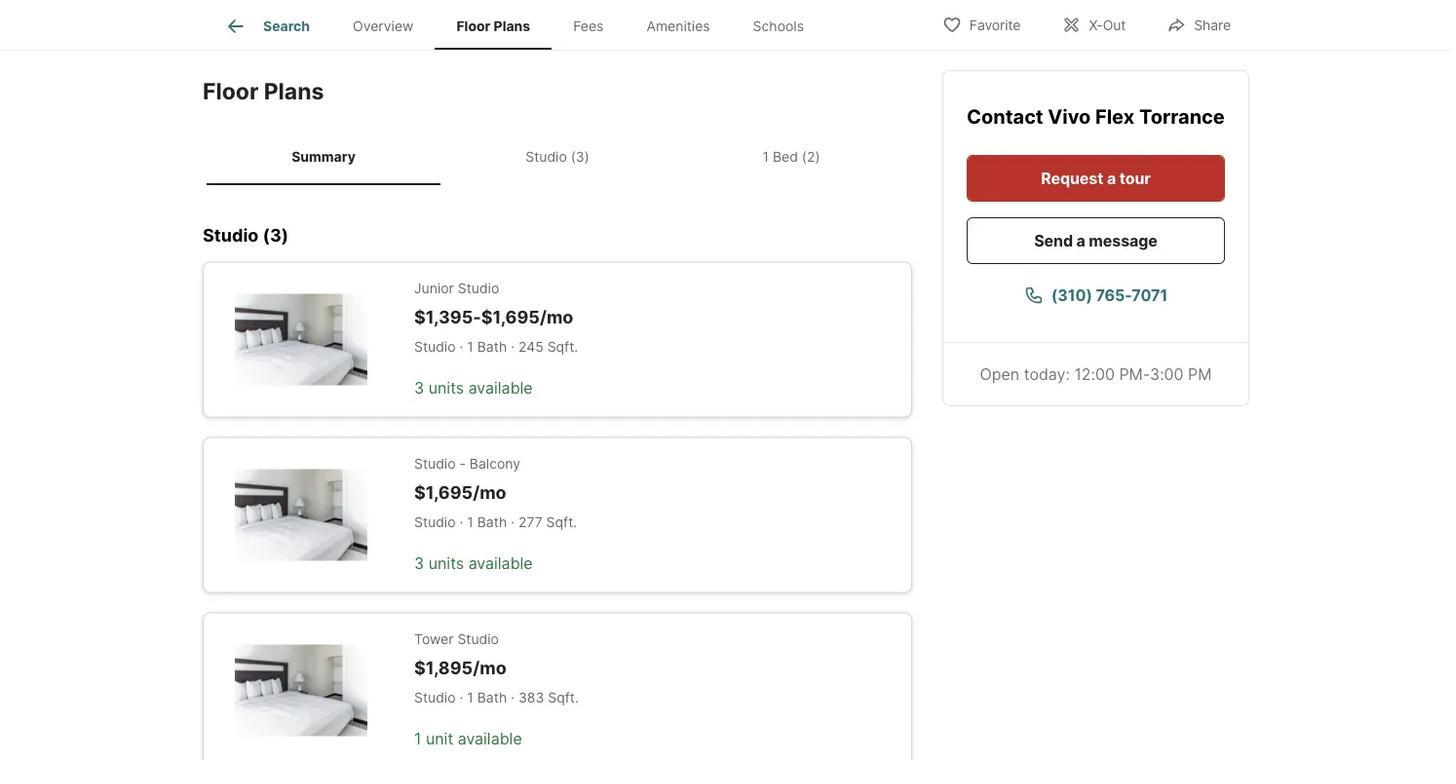Task type: describe. For each thing, give the bounding box(es) containing it.
(3) inside tab
[[571, 148, 589, 165]]

1 bed (2) tab
[[674, 133, 908, 181]]

contact vivo flex torrance
[[967, 105, 1225, 129]]

schools
[[753, 18, 804, 34]]

junior
[[414, 280, 454, 297]]

3 units available for $1,395-$1,695/mo
[[414, 378, 533, 397]]

-
[[459, 455, 466, 472]]

studio inside studio (3) tab
[[526, 148, 567, 165]]

tower studio image
[[235, 644, 367, 736]]

383
[[518, 689, 544, 705]]

· down $1,895/mo
[[459, 689, 463, 705]]

search
[[263, 18, 310, 34]]

3 for $1,395-$1,695/mo
[[414, 378, 424, 397]]

3 for $1,695/mo
[[414, 553, 424, 572]]

available for $1,695/mo
[[468, 553, 533, 572]]

junior studio $1,395-$1,695/mo
[[414, 280, 573, 328]]

schools tab
[[732, 3, 825, 50]]

out
[[1103, 17, 1126, 34]]

tab list containing summary
[[203, 129, 912, 185]]

12:00
[[1074, 365, 1115, 384]]

send a message
[[1034, 231, 1158, 250]]

$1,395-
[[414, 306, 481, 328]]

flex
[[1095, 105, 1135, 129]]

277
[[518, 513, 543, 530]]

units for $1,695/mo
[[429, 553, 464, 572]]

floor inside tab
[[457, 18, 491, 34]]

x-
[[1089, 17, 1103, 34]]

765-
[[1096, 286, 1132, 305]]

tab list containing search
[[203, 0, 841, 50]]

share
[[1194, 17, 1231, 34]]

1 vertical spatial studio (3)
[[203, 224, 289, 245]]

bath for balcony
[[477, 513, 507, 530]]

· down $1,395-
[[459, 338, 463, 355]]

summary
[[292, 148, 356, 165]]

studio · 1 bath · 277 sqft.
[[414, 513, 577, 530]]

tower
[[414, 631, 454, 647]]

245
[[518, 338, 544, 355]]

1 for $1,395-$1,695/mo
[[467, 338, 473, 355]]

0 horizontal spatial (3)
[[263, 224, 289, 245]]

floor plans tab
[[435, 3, 552, 50]]

studio inside junior studio $1,395-$1,695/mo
[[458, 280, 499, 297]]

studio inside studio - balcony $1,695/mo
[[414, 455, 456, 472]]

amenities tab
[[625, 3, 732, 50]]

· down studio - balcony $1,695/mo
[[459, 513, 463, 530]]

(310) 765-7071 link
[[967, 272, 1225, 319]]

$1,895/mo
[[414, 657, 506, 679]]

balcony
[[470, 455, 520, 472]]

plans inside tab
[[494, 18, 530, 34]]

· left '245'
[[511, 338, 515, 355]]

studio (3) tab
[[441, 133, 674, 181]]



Task type: locate. For each thing, give the bounding box(es) containing it.
a for request
[[1107, 169, 1116, 188]]

1 down studio - balcony $1,695/mo
[[467, 513, 473, 530]]

0 vertical spatial 3 units available
[[414, 378, 533, 397]]

overview
[[353, 18, 414, 34]]

1 vertical spatial floor
[[203, 77, 259, 105]]

a inside button
[[1107, 169, 1116, 188]]

1 horizontal spatial floor plans
[[457, 18, 530, 34]]

today:
[[1024, 365, 1070, 384]]

3 up tower
[[414, 553, 424, 572]]

0 vertical spatial a
[[1107, 169, 1116, 188]]

units down studio · 1 bath · 245 sqft. on the top left of the page
[[429, 378, 464, 397]]

0 horizontal spatial studio (3)
[[203, 224, 289, 245]]

$1,695/mo for balcony
[[414, 482, 506, 503]]

favorite
[[970, 17, 1021, 34]]

0 vertical spatial units
[[429, 378, 464, 397]]

3 bath from the top
[[477, 689, 507, 705]]

3 units available
[[414, 378, 533, 397], [414, 553, 533, 572]]

available down studio · 1 bath · 277 sqft.
[[468, 553, 533, 572]]

1 left unit
[[414, 729, 421, 748]]

1 down $1,395-
[[467, 338, 473, 355]]

1 down $1,895/mo
[[467, 689, 473, 705]]

studio - balcony $1,695/mo
[[414, 455, 520, 503]]

available
[[468, 378, 533, 397], [468, 553, 533, 572], [458, 729, 522, 748]]

1 vertical spatial a
[[1077, 231, 1085, 250]]

1 vertical spatial 3
[[414, 553, 424, 572]]

floor down search link
[[203, 77, 259, 105]]

0 vertical spatial bath
[[477, 338, 507, 355]]

$1,695/mo
[[481, 306, 573, 328], [414, 482, 506, 503]]

3 down $1,395-
[[414, 378, 424, 397]]

2 bath from the top
[[477, 513, 507, 530]]

1 for $1,895/mo
[[467, 689, 473, 705]]

· left 383
[[511, 689, 515, 705]]

sqft. for $1,895/mo
[[548, 689, 579, 705]]

2 vertical spatial bath
[[477, 689, 507, 705]]

sqft. for $1,695/mo
[[546, 513, 577, 530]]

floor plans down search link
[[203, 77, 324, 105]]

$1,695/mo down '-'
[[414, 482, 506, 503]]

(310) 765-7071 button
[[967, 272, 1225, 319]]

3 units available down studio · 1 bath · 245 sqft. on the top left of the page
[[414, 378, 533, 397]]

1 vertical spatial (3)
[[263, 224, 289, 245]]

studio
[[526, 148, 567, 165], [203, 224, 259, 245], [458, 280, 499, 297], [414, 338, 456, 355], [414, 455, 456, 472], [414, 513, 456, 530], [457, 631, 499, 647], [414, 689, 456, 705]]

0 horizontal spatial floor plans
[[203, 77, 324, 105]]

2 3 from the top
[[414, 553, 424, 572]]

3
[[414, 378, 424, 397], [414, 553, 424, 572]]

1 vertical spatial $1,695/mo
[[414, 482, 506, 503]]

studio · 1 bath · 383 sqft.
[[414, 689, 579, 705]]

message
[[1089, 231, 1158, 250]]

a left the tour
[[1107, 169, 1116, 188]]

1 vertical spatial bath
[[477, 513, 507, 530]]

1 horizontal spatial studio (3)
[[526, 148, 589, 165]]

a
[[1107, 169, 1116, 188], [1077, 231, 1085, 250]]

3 units available down studio · 1 bath · 277 sqft.
[[414, 553, 533, 572]]

0 horizontal spatial floor
[[203, 77, 259, 105]]

1 vertical spatial sqft.
[[546, 513, 577, 530]]

2 vertical spatial sqft.
[[548, 689, 579, 705]]

2 vertical spatial available
[[458, 729, 522, 748]]

a inside button
[[1077, 231, 1085, 250]]

bath for $1,895/mo
[[477, 689, 507, 705]]

0 vertical spatial tab list
[[203, 0, 841, 50]]

0 vertical spatial (3)
[[571, 148, 589, 165]]

studio inside tower studio $1,895/mo
[[457, 631, 499, 647]]

a right send
[[1077, 231, 1085, 250]]

1 3 from the top
[[414, 378, 424, 397]]

request
[[1041, 169, 1104, 188]]

fees
[[573, 18, 604, 34]]

bath left '245'
[[477, 338, 507, 355]]

0 vertical spatial available
[[468, 378, 533, 397]]

share button
[[1150, 4, 1248, 44]]

request a tour button
[[967, 155, 1225, 202]]

tour
[[1120, 169, 1151, 188]]

amenities
[[647, 18, 710, 34]]

·
[[459, 338, 463, 355], [511, 338, 515, 355], [459, 513, 463, 530], [511, 513, 515, 530], [459, 689, 463, 705], [511, 689, 515, 705]]

overview tab
[[331, 3, 435, 50]]

studio · 1 bath · 245 sqft.
[[414, 338, 578, 355]]

sqft. right 277
[[546, 513, 577, 530]]

bath left 383
[[477, 689, 507, 705]]

floor plans inside floor plans tab
[[457, 18, 530, 34]]

1 for $1,695/mo
[[467, 513, 473, 530]]

units for $1,395-$1,695/mo
[[429, 378, 464, 397]]

available for $1,395-$1,695/mo
[[468, 378, 533, 397]]

available down studio · 1 bath · 383 sqft.
[[458, 729, 522, 748]]

1 vertical spatial tab list
[[203, 129, 912, 185]]

studio (3)
[[526, 148, 589, 165], [203, 224, 289, 245]]

pm-
[[1119, 365, 1150, 384]]

bath left 277
[[477, 513, 507, 530]]

open
[[980, 365, 1020, 384]]

1 left bed
[[763, 148, 769, 165]]

unit
[[426, 729, 453, 748]]

(310)
[[1051, 286, 1092, 305]]

0 vertical spatial $1,695/mo
[[481, 306, 573, 328]]

fees tab
[[552, 3, 625, 50]]

junior studio image
[[235, 294, 367, 385]]

0 vertical spatial plans
[[494, 18, 530, 34]]

1 bath from the top
[[477, 338, 507, 355]]

$1,695/mo for $1,395-
[[481, 306, 573, 328]]

studio - balcony image
[[235, 469, 367, 561]]

1
[[763, 148, 769, 165], [467, 338, 473, 355], [467, 513, 473, 530], [467, 689, 473, 705], [414, 729, 421, 748]]

0 horizontal spatial plans
[[264, 77, 324, 105]]

floor plans left the fees at the left of the page
[[457, 18, 530, 34]]

bath for $1,395-
[[477, 338, 507, 355]]

favorite button
[[926, 4, 1037, 44]]

studio (3) inside tab
[[526, 148, 589, 165]]

· left 277
[[511, 513, 515, 530]]

a for send
[[1077, 231, 1085, 250]]

2 units from the top
[[429, 553, 464, 572]]

2 tab list from the top
[[203, 129, 912, 185]]

1 horizontal spatial plans
[[494, 18, 530, 34]]

tab list
[[203, 0, 841, 50], [203, 129, 912, 185]]

plans down search
[[264, 77, 324, 105]]

pm
[[1188, 365, 1212, 384]]

0 vertical spatial sqft.
[[547, 338, 578, 355]]

1 vertical spatial floor plans
[[203, 77, 324, 105]]

search link
[[224, 15, 310, 38]]

0 vertical spatial studio (3)
[[526, 148, 589, 165]]

$1,695/mo inside studio - balcony $1,695/mo
[[414, 482, 506, 503]]

send
[[1034, 231, 1073, 250]]

0 horizontal spatial a
[[1077, 231, 1085, 250]]

available for $1,895/mo
[[458, 729, 522, 748]]

1 bed (2)
[[763, 148, 820, 165]]

1 horizontal spatial floor
[[457, 18, 491, 34]]

1 unit available
[[414, 729, 522, 748]]

x-out
[[1089, 17, 1126, 34]]

1 vertical spatial available
[[468, 553, 533, 572]]

open today: 12:00 pm-3:00 pm
[[980, 365, 1212, 384]]

0 vertical spatial floor
[[457, 18, 491, 34]]

1 3 units available from the top
[[414, 378, 533, 397]]

0 vertical spatial floor plans
[[457, 18, 530, 34]]

1 horizontal spatial (3)
[[571, 148, 589, 165]]

7071
[[1132, 286, 1168, 305]]

1 vertical spatial plans
[[264, 77, 324, 105]]

request a tour
[[1041, 169, 1151, 188]]

2 3 units available from the top
[[414, 553, 533, 572]]

1 tab list from the top
[[203, 0, 841, 50]]

plans
[[494, 18, 530, 34], [264, 77, 324, 105]]

floor plans
[[457, 18, 530, 34], [203, 77, 324, 105]]

bed
[[773, 148, 798, 165]]

torrance
[[1139, 105, 1225, 129]]

(2)
[[802, 148, 820, 165]]

$1,695/mo up '245'
[[481, 306, 573, 328]]

summary tab
[[207, 133, 441, 181]]

$1,695/mo inside junior studio $1,395-$1,695/mo
[[481, 306, 573, 328]]

available down studio · 1 bath · 245 sqft. on the top left of the page
[[468, 378, 533, 397]]

x-out button
[[1045, 4, 1143, 44]]

1 vertical spatial 3 units available
[[414, 553, 533, 572]]

contact
[[967, 105, 1043, 129]]

1 vertical spatial units
[[429, 553, 464, 572]]

1 units from the top
[[429, 378, 464, 397]]

units
[[429, 378, 464, 397], [429, 553, 464, 572]]

3:00
[[1150, 365, 1184, 384]]

(3)
[[571, 148, 589, 165], [263, 224, 289, 245]]

send a message button
[[967, 217, 1225, 264]]

sqft.
[[547, 338, 578, 355], [546, 513, 577, 530], [548, 689, 579, 705]]

3 units available for $1,695/mo
[[414, 553, 533, 572]]

1 horizontal spatial a
[[1107, 169, 1116, 188]]

units down studio · 1 bath · 277 sqft.
[[429, 553, 464, 572]]

sqft. right 383
[[548, 689, 579, 705]]

(310) 765-7071
[[1051, 286, 1168, 305]]

tower studio $1,895/mo
[[414, 631, 506, 679]]

plans left the fees at the left of the page
[[494, 18, 530, 34]]

vivo
[[1048, 105, 1091, 129]]

floor right overview at the left of page
[[457, 18, 491, 34]]

sqft. right '245'
[[547, 338, 578, 355]]

floor
[[457, 18, 491, 34], [203, 77, 259, 105]]

sqft. for $1,395-$1,695/mo
[[547, 338, 578, 355]]

1 inside the 1 bed (2) tab
[[763, 148, 769, 165]]

bath
[[477, 338, 507, 355], [477, 513, 507, 530], [477, 689, 507, 705]]

0 vertical spatial 3
[[414, 378, 424, 397]]



Task type: vqa. For each thing, say whether or not it's contained in the screenshot.
Add a location to see homes that fit your budget Add
no



